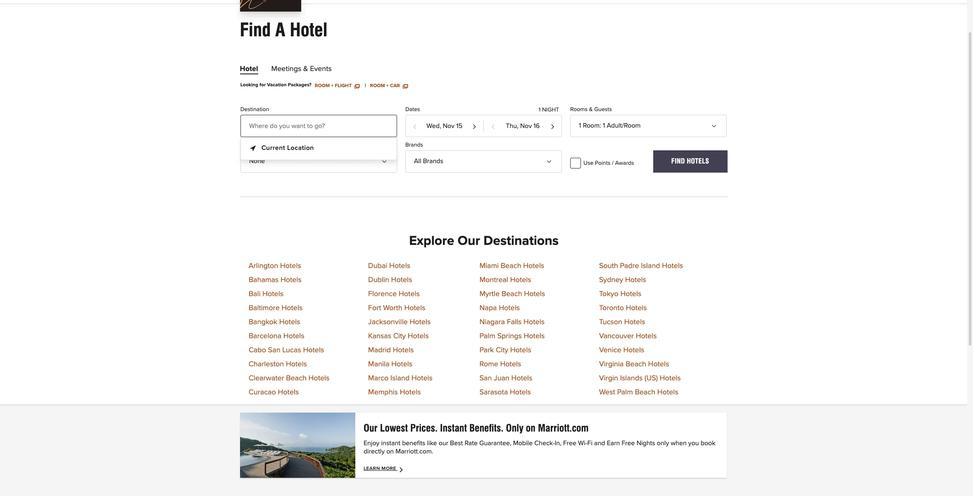 Task type: locate. For each thing, give the bounding box(es) containing it.
on down instant
[[387, 449, 394, 455]]

sydney hotels link
[[600, 277, 647, 284]]

events
[[310, 65, 332, 73]]

1 + from the left
[[331, 84, 334, 88]]

beach down charleston hotels link
[[286, 375, 307, 383]]

niagara falls hotels
[[480, 319, 545, 326]]

memphis
[[368, 389, 398, 397]]

trigger image
[[714, 120, 720, 127], [549, 156, 555, 162]]

room + car
[[370, 84, 402, 88]]

city up rome hotels
[[496, 347, 509, 355]]

beach up montreal hotels
[[501, 263, 522, 270]]

& for meetings
[[304, 65, 308, 73]]

west palm beach hotels link
[[600, 389, 679, 397]]

1 horizontal spatial our
[[458, 235, 481, 248]]

(us)
[[645, 375, 658, 383]]

enjoy
[[364, 441, 380, 447]]

0 vertical spatial find
[[240, 19, 271, 41]]

florence hotels link
[[368, 291, 420, 298]]

0 horizontal spatial free
[[564, 441, 577, 447]]

clearwater
[[249, 375, 284, 383]]

1 vertical spatial island
[[391, 375, 410, 383]]

& inside meetings & events link
[[304, 65, 308, 73]]

1 horizontal spatial free
[[622, 441, 635, 447]]

& left events
[[304, 65, 308, 73]]

hotels
[[687, 157, 710, 165], [280, 263, 301, 270], [390, 263, 411, 270], [524, 263, 545, 270], [663, 263, 684, 270], [281, 277, 302, 284], [391, 277, 412, 284], [511, 277, 532, 284], [626, 277, 647, 284], [263, 291, 284, 298], [399, 291, 420, 298], [524, 291, 546, 298], [621, 291, 642, 298], [282, 305, 303, 312], [405, 305, 426, 312], [499, 305, 520, 312], [626, 305, 647, 312], [279, 319, 300, 326], [410, 319, 431, 326], [524, 319, 545, 326], [625, 319, 646, 326], [284, 333, 305, 340], [408, 333, 429, 340], [524, 333, 545, 340], [636, 333, 657, 340], [303, 347, 324, 355], [393, 347, 414, 355], [511, 347, 532, 355], [624, 347, 645, 355], [286, 361, 307, 369], [392, 361, 413, 369], [501, 361, 522, 369], [649, 361, 670, 369], [309, 375, 330, 383], [412, 375, 433, 383], [512, 375, 533, 383], [660, 375, 681, 383], [278, 389, 299, 397], [400, 389, 421, 397], [510, 389, 531, 397], [658, 389, 679, 397]]

beach for virginia
[[626, 361, 647, 369]]

points
[[595, 160, 611, 166]]

1 horizontal spatial hotel
[[290, 19, 328, 41]]

beach for miami
[[501, 263, 522, 270]]

toronto hotels link
[[600, 305, 647, 312]]

miami beach hotels link
[[480, 263, 545, 270]]

san juan hotels link
[[480, 375, 533, 383]]

beach for myrtle
[[502, 291, 523, 298]]

virginia beach hotels link
[[600, 361, 670, 369]]

2 + from the left
[[387, 84, 389, 88]]

room
[[315, 84, 330, 88], [370, 84, 385, 88], [583, 122, 600, 129]]

tokyo hotels link
[[600, 291, 642, 298]]

our up 'miami'
[[458, 235, 481, 248]]

beach for clearwater
[[286, 375, 307, 383]]

destinations
[[484, 235, 559, 248]]

for
[[260, 83, 266, 88]]

baltimore
[[249, 305, 280, 312]]

city for kansas
[[394, 333, 406, 340]]

current location
[[262, 145, 314, 151]]

& for rooms
[[590, 107, 593, 112]]

opens in a new browser window. image inside room + flight link
[[355, 84, 360, 88]]

san down barcelona hotels link
[[268, 347, 281, 355]]

1 vertical spatial find
[[672, 157, 686, 165]]

opens in a new browser window. image inside room + car link
[[403, 84, 408, 88]]

when
[[671, 441, 687, 447]]

palm up park
[[480, 333, 496, 340]]

dubai
[[368, 263, 388, 270]]

1 horizontal spatial opens in a new browser window. image
[[403, 84, 408, 88]]

1 vertical spatial trigger image
[[549, 156, 555, 162]]

bangkok
[[249, 319, 278, 326]]

palm
[[480, 333, 496, 340], [618, 389, 633, 397]]

free right in,
[[564, 441, 577, 447]]

1 right : on the right top of the page
[[603, 122, 606, 129]]

+ left car on the left top of page
[[387, 84, 389, 88]]

venice hotels
[[600, 347, 645, 355]]

on
[[526, 423, 536, 435], [387, 449, 394, 455]]

montreal hotels link
[[480, 277, 532, 284]]

room down events
[[315, 84, 330, 88]]

awards
[[616, 160, 635, 166]]

0 horizontal spatial on
[[387, 449, 394, 455]]

0 vertical spatial trigger image
[[714, 120, 720, 127]]

1 horizontal spatial on
[[526, 423, 536, 435]]

0 horizontal spatial opens in a new browser window. image
[[355, 84, 360, 88]]

none link
[[241, 150, 397, 173]]

0 horizontal spatial city
[[394, 333, 406, 340]]

mobile
[[513, 441, 533, 447]]

brands
[[406, 142, 423, 148], [423, 158, 444, 164]]

find
[[240, 19, 271, 41], [672, 157, 686, 165]]

park city hotels
[[480, 347, 532, 355]]

1 left the night
[[539, 107, 541, 113]]

island up memphis hotels
[[391, 375, 410, 383]]

you
[[689, 441, 700, 447]]

0 horizontal spatial island
[[391, 375, 410, 383]]

virginia
[[600, 361, 624, 369]]

0 horizontal spatial san
[[268, 347, 281, 355]]

1 down "rooms"
[[579, 122, 582, 129]]

0 horizontal spatial room
[[315, 84, 330, 88]]

book direct image
[[240, 413, 356, 479]]

our up enjoy
[[364, 423, 378, 435]]

1 horizontal spatial find
[[672, 157, 686, 165]]

manila hotels
[[368, 361, 413, 369]]

1 horizontal spatial palm
[[618, 389, 633, 397]]

explore our destinations
[[409, 235, 559, 248]]

brands right all
[[423, 158, 444, 164]]

0 vertical spatial island
[[641, 263, 661, 270]]

room + flight
[[315, 84, 353, 88]]

palm down islands
[[618, 389, 633, 397]]

virgin islands (us) hotels
[[600, 375, 681, 383]]

opens in a new browser window. image right car on the left top of page
[[403, 84, 408, 88]]

room down rooms & guests
[[583, 122, 600, 129]]

beach down montreal hotels link
[[502, 291, 523, 298]]

0 vertical spatial palm
[[480, 333, 496, 340]]

find inside 'button'
[[672, 157, 686, 165]]

hotel right a
[[290, 19, 328, 41]]

hotel up looking
[[240, 65, 258, 73]]

+ left the flight
[[331, 84, 334, 88]]

barcelona hotels
[[249, 333, 305, 340]]

beach up virgin islands (us) hotels link
[[626, 361, 647, 369]]

myrtle beach hotels link
[[480, 291, 546, 298]]

charleston
[[249, 361, 284, 369]]

city
[[394, 333, 406, 340], [496, 347, 509, 355]]

tucson
[[600, 319, 623, 326]]

opens in a new browser window. image left |
[[355, 84, 360, 88]]

vancouver
[[600, 333, 634, 340]]

padre
[[620, 263, 640, 270]]

1 opens in a new browser window. image from the left
[[355, 84, 360, 88]]

more
[[382, 467, 397, 472]]

montreal
[[480, 277, 509, 284]]

1 vertical spatial san
[[480, 375, 492, 383]]

brands up all
[[406, 142, 423, 148]]

tucson hotels link
[[600, 319, 646, 326]]

free right earn
[[622, 441, 635, 447]]

0 vertical spatial on
[[526, 423, 536, 435]]

0 horizontal spatial +
[[331, 84, 334, 88]]

2 opens in a new browser window. image from the left
[[403, 84, 408, 88]]

palm springs hotels link
[[480, 333, 545, 340]]

Check-out text field
[[484, 115, 562, 137]]

1 for 1 night
[[539, 107, 541, 113]]

marco island hotels
[[368, 375, 433, 383]]

1 horizontal spatial city
[[496, 347, 509, 355]]

dublin hotels link
[[368, 277, 412, 284]]

1 horizontal spatial room
[[370, 84, 385, 88]]

1 horizontal spatial island
[[641, 263, 661, 270]]

& right "rooms"
[[590, 107, 593, 112]]

park
[[480, 347, 494, 355]]

1 vertical spatial on
[[387, 449, 394, 455]]

on right only
[[526, 423, 536, 435]]

san down rome
[[480, 375, 492, 383]]

free
[[564, 441, 577, 447], [622, 441, 635, 447]]

sarasota hotels link
[[480, 389, 531, 397]]

falls
[[507, 319, 522, 326]]

dublin
[[368, 277, 390, 284]]

use points / awards
[[584, 160, 635, 166]]

dates
[[406, 107, 420, 112]]

miami
[[480, 263, 499, 270]]

explore
[[409, 235, 455, 248]]

our
[[439, 441, 449, 447]]

2 free from the left
[[622, 441, 635, 447]]

1 vertical spatial our
[[364, 423, 378, 435]]

trigger image
[[384, 156, 390, 162]]

current location image
[[250, 143, 256, 151]]

0 horizontal spatial palm
[[480, 333, 496, 340]]

1 horizontal spatial san
[[480, 375, 492, 383]]

room right |
[[370, 84, 385, 88]]

opens in a new browser window. image
[[355, 84, 360, 88], [403, 84, 408, 88]]

0 vertical spatial city
[[394, 333, 406, 340]]

trigger image inside all brands link
[[549, 156, 555, 162]]

1 horizontal spatial &
[[590, 107, 593, 112]]

+ for flight
[[331, 84, 334, 88]]

0 vertical spatial san
[[268, 347, 281, 355]]

1 horizontal spatial +
[[387, 84, 389, 88]]

1 vertical spatial brands
[[423, 158, 444, 164]]

0 horizontal spatial 1
[[539, 107, 541, 113]]

0 horizontal spatial &
[[304, 65, 308, 73]]

madrid hotels link
[[368, 347, 414, 355]]

0 vertical spatial &
[[304, 65, 308, 73]]

looking for vacation packages?
[[241, 83, 312, 88]]

charleston hotels
[[249, 361, 307, 369]]

hotels inside 'button'
[[687, 157, 710, 165]]

toronto
[[600, 305, 624, 312]]

island right padre
[[641, 263, 661, 270]]

learn more
[[364, 467, 398, 472]]

current
[[262, 145, 285, 151]]

1 horizontal spatial 1
[[579, 122, 582, 129]]

wi-
[[579, 441, 588, 447]]

our lowest prices.  instant benefits.  only on marriott.com
[[364, 423, 589, 435]]

1 horizontal spatial trigger image
[[714, 120, 720, 127]]

0 vertical spatial our
[[458, 235, 481, 248]]

1 vertical spatial hotel
[[240, 65, 258, 73]]

1 vertical spatial &
[[590, 107, 593, 112]]

0 horizontal spatial find
[[240, 19, 271, 41]]

0 horizontal spatial hotel
[[240, 65, 258, 73]]

tokyo hotels
[[600, 291, 642, 298]]

0 vertical spatial hotel
[[290, 19, 328, 41]]

1 vertical spatial city
[[496, 347, 509, 355]]

0 horizontal spatial trigger image
[[549, 156, 555, 162]]

city down jacksonville hotels link
[[394, 333, 406, 340]]



Task type: vqa. For each thing, say whether or not it's contained in the screenshot.
PREMIUM |'s 'All'
no



Task type: describe. For each thing, give the bounding box(es) containing it.
none
[[249, 158, 265, 164]]

benefits
[[402, 441, 426, 447]]

marriott.com
[[538, 423, 589, 435]]

clearwater beach hotels
[[249, 375, 330, 383]]

barcelona
[[249, 333, 282, 340]]

2 horizontal spatial room
[[583, 122, 600, 129]]

fort worth hotels link
[[368, 305, 426, 312]]

bangkok hotels link
[[249, 319, 300, 326]]

find hotels button
[[654, 150, 728, 173]]

charleston hotels link
[[249, 361, 307, 369]]

car
[[390, 84, 400, 88]]

Destination text field
[[241, 115, 397, 137]]

instant
[[381, 441, 401, 447]]

rome hotels link
[[480, 361, 522, 369]]

only
[[506, 423, 524, 435]]

beach down virgin islands (us) hotels
[[635, 389, 656, 397]]

cabo san lucas hotels
[[249, 347, 324, 355]]

earn
[[607, 441, 620, 447]]

curacao
[[249, 389, 276, 397]]

south
[[600, 263, 619, 270]]

like
[[427, 441, 437, 447]]

trigger image for brands
[[549, 156, 555, 162]]

virginia beach hotels
[[600, 361, 670, 369]]

bahamas hotels link
[[249, 277, 302, 284]]

on inside enjoy instant benefits like our best rate guarantee, mobile check-in, free wi-fi and earn free nights only when you book directly on marriott.com.
[[387, 449, 394, 455]]

room + flight link
[[315, 83, 360, 88]]

clearwater beach hotels link
[[249, 375, 330, 383]]

myrtle beach hotels
[[480, 291, 546, 298]]

worth
[[383, 305, 403, 312]]

room for room + car
[[370, 84, 385, 88]]

learn more link
[[364, 467, 406, 473]]

packages?
[[288, 83, 312, 88]]

enjoy instant benefits like our best rate guarantee, mobile check-in, free wi-fi and earn free nights only when you book directly on marriott.com.
[[364, 441, 716, 455]]

room for room + flight
[[315, 84, 330, 88]]

Check-in text field
[[406, 115, 484, 137]]

sarasota hotels
[[480, 389, 531, 397]]

memphis hotels link
[[368, 389, 421, 397]]

marriott.com.
[[396, 449, 434, 455]]

rooms & guests
[[571, 107, 612, 112]]

venice hotels link
[[600, 347, 645, 355]]

opens in a new browser window. image for room + car
[[403, 84, 408, 88]]

bangkok hotels
[[249, 319, 300, 326]]

marco
[[368, 375, 389, 383]]

manila
[[368, 361, 390, 369]]

west palm beach hotels
[[600, 389, 679, 397]]

sarasota
[[480, 389, 508, 397]]

jacksonville hotels link
[[368, 319, 431, 326]]

vacation
[[267, 83, 287, 88]]

bahamas
[[249, 277, 279, 284]]

virgin
[[600, 375, 619, 383]]

tokyo
[[600, 291, 619, 298]]

0 vertical spatial brands
[[406, 142, 423, 148]]

check-
[[535, 441, 555, 447]]

looking
[[241, 83, 258, 88]]

san juan hotels
[[480, 375, 533, 383]]

prices.
[[411, 423, 438, 435]]

nights
[[637, 441, 656, 447]]

benefits.
[[470, 423, 504, 435]]

miami beach hotels
[[480, 263, 545, 270]]

instant
[[440, 423, 467, 435]]

virgin islands (us) hotels link
[[600, 375, 681, 383]]

opens in a new browser window. image for room + flight
[[355, 84, 360, 88]]

current location link
[[249, 143, 389, 152]]

florence
[[368, 291, 397, 298]]

1 vertical spatial palm
[[618, 389, 633, 397]]

next check-in dates image
[[472, 120, 477, 133]]

rome
[[480, 361, 499, 369]]

find for find a hotel
[[240, 19, 271, 41]]

rome hotels
[[480, 361, 522, 369]]

city for park
[[496, 347, 509, 355]]

flight
[[335, 84, 352, 88]]

bali hotels link
[[249, 291, 284, 298]]

vancouver hotels
[[600, 333, 657, 340]]

trigger image for rooms & guests
[[714, 120, 720, 127]]

guests
[[595, 107, 612, 112]]

lucas
[[283, 347, 301, 355]]

venice
[[600, 347, 622, 355]]

florence hotels
[[368, 291, 420, 298]]

next check-out dates image
[[551, 120, 555, 133]]

sydney
[[600, 277, 624, 284]]

islands
[[621, 375, 643, 383]]

all brands link
[[406, 150, 562, 173]]

kansas
[[368, 333, 392, 340]]

find hotels
[[672, 157, 710, 165]]

west
[[600, 389, 616, 397]]

barcelona hotels link
[[249, 333, 305, 340]]

1 free from the left
[[564, 441, 577, 447]]

curacao hotels
[[249, 389, 299, 397]]

jacksonville hotels
[[368, 319, 431, 326]]

niagara falls hotels link
[[480, 319, 545, 326]]

1 night
[[539, 107, 560, 113]]

hotel link
[[240, 65, 258, 76]]

rate
[[465, 441, 478, 447]]

+ for car
[[387, 84, 389, 88]]

special
[[241, 142, 259, 148]]

find for find hotels
[[672, 157, 686, 165]]

arrow right image
[[399, 467, 406, 473]]

2 horizontal spatial 1
[[603, 122, 606, 129]]

1 for 1 room : 1 adult /room
[[579, 122, 582, 129]]

jacksonville
[[368, 319, 408, 326]]

memphis hotels
[[368, 389, 421, 397]]

dublin hotels
[[368, 277, 412, 284]]

cabo
[[249, 347, 266, 355]]

room + car link
[[370, 83, 408, 88]]

/room
[[622, 122, 641, 129]]

0 horizontal spatial our
[[364, 423, 378, 435]]



